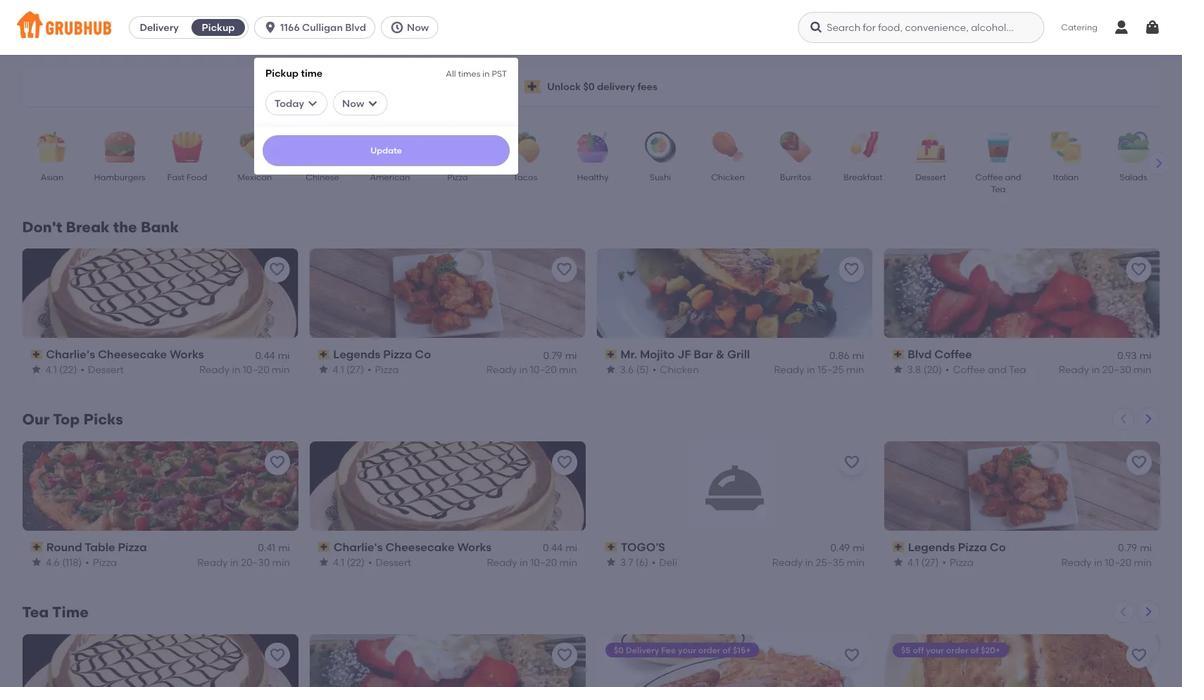 Task type: locate. For each thing, give the bounding box(es) containing it.
0 horizontal spatial legends pizza co
[[333, 348, 431, 361]]

healthy image
[[568, 132, 617, 163]]

svg image
[[1144, 19, 1161, 36], [390, 20, 404, 35], [307, 98, 318, 109]]

1 horizontal spatial • pizza
[[368, 363, 399, 375]]

0 vertical spatial 0.79 mi
[[543, 349, 577, 361]]

0 horizontal spatial pickup
[[202, 21, 235, 33]]

blvd up the 3.8 (20)
[[908, 348, 932, 361]]

order left $15+
[[698, 645, 720, 655]]

2 horizontal spatial subscription pass image
[[893, 349, 905, 359]]

our
[[22, 410, 49, 428]]

(27)
[[346, 363, 364, 375], [921, 556, 939, 568]]

pst
[[492, 68, 507, 79]]

chicken down chicken image
[[711, 172, 745, 182]]

subscription pass image for mr. mojito jf bar & grill
[[605, 349, 618, 359]]

4.1 for charlie's cheesecake works's subscription pass image
[[333, 556, 344, 568]]

save this restaurant button
[[264, 257, 290, 282], [552, 257, 577, 282], [839, 257, 864, 282], [1126, 257, 1152, 282], [264, 450, 290, 475], [552, 450, 577, 475], [839, 450, 864, 475], [1126, 450, 1152, 475], [264, 643, 290, 668], [552, 643, 577, 668], [839, 643, 864, 668], [1126, 643, 1152, 668]]

blvd right the culligan
[[345, 21, 366, 33]]

3.8 (20)
[[907, 363, 942, 375]]

0 horizontal spatial ready in 20–30 min
[[197, 556, 290, 568]]

ready in 20–30 min down 0.41
[[197, 556, 290, 568]]

star icon image
[[31, 364, 42, 375], [318, 364, 329, 375], [605, 364, 617, 375], [893, 364, 904, 375], [31, 557, 42, 568], [318, 557, 329, 568], [605, 557, 617, 568], [893, 557, 904, 568]]

1 horizontal spatial now
[[407, 21, 429, 33]]

1 vertical spatial 20–30
[[241, 556, 270, 568]]

subscription pass image right 0.49 mi
[[893, 542, 905, 552]]

1 vertical spatial 0.44 mi
[[543, 542, 577, 554]]

subscription pass image for legends pizza co
[[893, 542, 905, 552]]

coffee for blvd coffee
[[935, 348, 972, 361]]

pickup inside button
[[202, 21, 235, 33]]

1 horizontal spatial order
[[946, 645, 968, 655]]

0 horizontal spatial 0.44 mi
[[255, 349, 290, 361]]

pickup time
[[266, 67, 323, 79]]

ready in 25–35 min
[[772, 556, 864, 568]]

subscription pass image
[[31, 349, 43, 359], [318, 349, 330, 359], [893, 349, 905, 359]]

subscription pass image
[[605, 349, 618, 359], [31, 542, 43, 552], [318, 542, 330, 552], [605, 542, 618, 552], [893, 542, 905, 552]]

1 horizontal spatial legends
[[908, 540, 955, 554]]

1 horizontal spatial $0
[[614, 645, 623, 655]]

1 horizontal spatial delivery
[[626, 645, 659, 655]]

0 horizontal spatial works
[[170, 348, 204, 361]]

0.44
[[255, 349, 275, 361], [543, 542, 562, 554]]

1 vertical spatial legends
[[908, 540, 955, 554]]

svg image
[[263, 20, 278, 35], [809, 20, 823, 35], [367, 98, 378, 109]]

pickup right delivery button
[[202, 21, 235, 33]]

tacos image
[[500, 132, 550, 163]]

0 vertical spatial (22)
[[59, 363, 77, 375]]

1 vertical spatial pickup
[[266, 67, 299, 79]]

3.6 (5)
[[620, 363, 649, 375]]

0 horizontal spatial your
[[678, 645, 696, 655]]

0 vertical spatial delivery
[[140, 21, 179, 33]]

4.1
[[45, 363, 57, 375], [333, 363, 344, 375], [333, 556, 344, 568], [907, 556, 919, 568]]

1166 culligan blvd
[[280, 21, 366, 33]]

cheesecake
[[98, 348, 167, 361], [385, 540, 454, 554]]

order
[[698, 645, 720, 655], [946, 645, 968, 655]]

1 horizontal spatial 0.79 mi
[[1118, 542, 1152, 554]]

0 vertical spatial co
[[415, 348, 431, 361]]

• dessert
[[81, 363, 124, 375], [368, 556, 411, 568]]

0 horizontal spatial tea
[[22, 603, 49, 621]]

1 horizontal spatial of
[[970, 645, 979, 655]]

0 horizontal spatial svg image
[[263, 20, 278, 35]]

subscription pass image left togo's
[[605, 542, 618, 552]]

2 subscription pass image from the left
[[318, 349, 330, 359]]

subscription pass image for charlie's cheesecake works
[[31, 349, 43, 359]]

works
[[170, 348, 204, 361], [457, 540, 491, 554]]

3.7
[[620, 556, 633, 568]]

asian image
[[27, 132, 76, 163]]

ready in 20–30 min
[[1059, 363, 1152, 375], [197, 556, 290, 568]]

coffee down coffee and tea image at the top
[[975, 172, 1003, 182]]

0 horizontal spatial charlie's
[[46, 348, 95, 361]]

subscription pass image right 0.41 mi
[[318, 542, 330, 552]]

1 horizontal spatial charlie's
[[333, 540, 382, 554]]

1 horizontal spatial • dessert
[[368, 556, 411, 568]]

dessert image
[[906, 132, 955, 163]]

(5)
[[636, 363, 649, 375]]

off
[[913, 645, 924, 655]]

1166 culligan blvd button
[[254, 16, 381, 39]]

ready in 15–25 min
[[774, 363, 864, 375]]

ready in 20–30 min down 0.93
[[1059, 363, 1152, 375]]

in inside main navigation navigation
[[483, 68, 490, 79]]

1 vertical spatial ready in 20–30 min
[[197, 556, 290, 568]]

delivery
[[140, 21, 179, 33], [626, 645, 659, 655]]

0 vertical spatial 20–30
[[1103, 363, 1131, 375]]

0 vertical spatial legends pizza co
[[333, 348, 431, 361]]

ready in 20–30 min for round table pizza
[[197, 556, 290, 568]]

1 horizontal spatial (22)
[[346, 556, 364, 568]]

1 horizontal spatial 0.44
[[543, 542, 562, 554]]

0 horizontal spatial 4.1 (22)
[[45, 363, 77, 375]]

fast food
[[167, 172, 207, 182]]

(22) for charlie's cheesecake works's subscription pass icon
[[59, 363, 77, 375]]

save this restaurant image
[[269, 261, 286, 278], [556, 261, 573, 278], [269, 454, 286, 471], [843, 454, 860, 471], [1131, 454, 1147, 471], [269, 647, 286, 664], [556, 647, 573, 664], [843, 647, 860, 664]]

subscription pass image left mr.
[[605, 349, 618, 359]]

2 caret left icon image from the top
[[1118, 606, 1129, 617]]

0 horizontal spatial • dessert
[[81, 363, 124, 375]]

0.86
[[830, 349, 850, 361]]

0 vertical spatial (27)
[[346, 363, 364, 375]]

4.1 (22)
[[45, 363, 77, 375], [333, 556, 364, 568]]

1 horizontal spatial chicken
[[711, 172, 745, 182]]

coffee inside coffee and tea
[[975, 172, 1003, 182]]

2 your from the left
[[926, 645, 944, 655]]

hamburgers image
[[95, 132, 144, 163]]

in
[[483, 68, 490, 79], [232, 363, 240, 375], [519, 363, 528, 375], [807, 363, 815, 375], [1092, 363, 1100, 375], [230, 556, 238, 568], [519, 556, 528, 568], [805, 556, 813, 568], [1094, 556, 1102, 568]]

save this restaurant image for charlie's cheesecake works
[[556, 454, 573, 471]]

1 horizontal spatial blvd
[[908, 348, 932, 361]]

ready
[[199, 363, 230, 375], [487, 363, 517, 375], [774, 363, 805, 375], [1059, 363, 1089, 375], [197, 556, 227, 568], [487, 556, 517, 568], [772, 556, 802, 568], [1061, 556, 1092, 568]]

• pizza
[[368, 363, 399, 375], [85, 556, 117, 568], [942, 556, 974, 568]]

1 vertical spatial 0.79
[[1118, 542, 1137, 554]]

blvd
[[345, 21, 366, 33], [908, 348, 932, 361]]

0 vertical spatial chicken
[[711, 172, 745, 182]]

1 horizontal spatial co
[[990, 540, 1006, 554]]

subscription pass image for legends pizza co
[[318, 349, 330, 359]]

1 your from the left
[[678, 645, 696, 655]]

0 horizontal spatial cheesecake
[[98, 348, 167, 361]]

caret left icon image
[[1118, 413, 1129, 425], [1118, 606, 1129, 617]]

1 horizontal spatial 0.44 mi
[[543, 542, 577, 554]]

2 order from the left
[[946, 645, 968, 655]]

1 vertical spatial caret left icon image
[[1118, 606, 1129, 617]]

1 vertical spatial 4.1 (22)
[[333, 556, 364, 568]]

mr.
[[621, 348, 637, 361]]

charlie's cheesecake works
[[46, 348, 204, 361], [333, 540, 491, 554]]

tea inside coffee and tea
[[991, 184, 1006, 194]]

2 horizontal spatial tea
[[1009, 363, 1026, 375]]

0 horizontal spatial 0.44
[[255, 349, 275, 361]]

1 horizontal spatial (27)
[[921, 556, 939, 568]]

$0 left fee
[[614, 645, 623, 655]]

0 vertical spatial • dessert
[[81, 363, 124, 375]]

subscription pass image left round
[[31, 542, 43, 552]]

coffee up (20)
[[935, 348, 972, 361]]

1 vertical spatial now
[[342, 97, 364, 109]]

now inside button
[[407, 21, 429, 33]]

0 vertical spatial now
[[407, 21, 429, 33]]

(22)
[[59, 363, 77, 375], [346, 556, 364, 568]]

2 vertical spatial coffee
[[953, 363, 986, 375]]

american
[[370, 172, 410, 182]]

1 horizontal spatial subscription pass image
[[318, 349, 330, 359]]

order left $20+
[[946, 645, 968, 655]]

0 horizontal spatial legends
[[333, 348, 380, 361]]

now
[[407, 21, 429, 33], [342, 97, 364, 109]]

$0 right the unlock
[[583, 81, 595, 92]]

1 caret left icon image from the top
[[1118, 413, 1129, 425]]

pickup left time
[[266, 67, 299, 79]]

1 vertical spatial 4.1 (27)
[[907, 556, 939, 568]]

breakfast
[[844, 172, 882, 182]]

coffee down blvd coffee
[[953, 363, 986, 375]]

1 vertical spatial delivery
[[626, 645, 659, 655]]

1 vertical spatial 0.44
[[543, 542, 562, 554]]

1 subscription pass image from the left
[[31, 349, 43, 359]]

chicken down jf
[[660, 363, 699, 375]]

0 horizontal spatial chicken
[[660, 363, 699, 375]]

•
[[81, 363, 85, 375], [368, 363, 371, 375], [653, 363, 656, 375], [946, 363, 950, 375], [85, 556, 89, 568], [368, 556, 372, 568], [652, 556, 656, 568], [942, 556, 946, 568]]

1 horizontal spatial pickup
[[266, 67, 299, 79]]

1 vertical spatial coffee
[[935, 348, 972, 361]]

(118)
[[62, 556, 82, 568]]

save this restaurant image
[[843, 261, 860, 278], [1131, 261, 1147, 278], [556, 454, 573, 471], [1131, 647, 1147, 664]]

save this restaurant image for blvd coffee
[[1131, 261, 1147, 278]]

0 vertical spatial works
[[170, 348, 204, 361]]

of
[[722, 645, 731, 655], [970, 645, 979, 655]]

dessert
[[915, 172, 946, 182], [88, 363, 124, 375], [375, 556, 411, 568]]

10–20
[[243, 363, 270, 375], [530, 363, 557, 375], [530, 556, 557, 568], [1105, 556, 1131, 568]]

coffee for • coffee and tea
[[953, 363, 986, 375]]

0 vertical spatial caret right icon image
[[1154, 158, 1165, 169]]

20–30 down 0.41
[[241, 556, 270, 568]]

0 vertical spatial ready in 20–30 min
[[1059, 363, 1152, 375]]

0 vertical spatial and
[[1005, 172, 1021, 182]]

fast food image
[[162, 132, 212, 163]]

mi
[[278, 349, 290, 361], [565, 349, 577, 361], [853, 349, 864, 361], [1140, 349, 1152, 361], [278, 542, 290, 554], [565, 542, 577, 554], [853, 542, 864, 554], [1140, 542, 1152, 554]]

0 vertical spatial $0
[[583, 81, 595, 92]]

subscription pass image for round table pizza
[[31, 542, 43, 552]]

of left $20+
[[970, 645, 979, 655]]

1 horizontal spatial your
[[926, 645, 944, 655]]

breakfast image
[[838, 132, 888, 163]]

update
[[371, 145, 402, 156]]

round
[[46, 540, 82, 554]]

0 horizontal spatial $0
[[583, 81, 595, 92]]

20–30 down 0.93
[[1103, 363, 1131, 375]]

0.93
[[1118, 349, 1137, 361]]

$0
[[583, 81, 595, 92], [614, 645, 623, 655]]

grubhub plus flag logo image
[[525, 80, 542, 93]]

0.79 mi
[[543, 349, 577, 361], [1118, 542, 1152, 554]]

and
[[1005, 172, 1021, 182], [988, 363, 1007, 375]]

of left $15+
[[722, 645, 731, 655]]

delivery left the pickup button
[[140, 21, 179, 33]]

svg image inside 1166 culligan blvd button
[[263, 20, 278, 35]]

25–35
[[816, 556, 844, 568]]

pickup button
[[189, 16, 248, 39]]

and down coffee and tea image at the top
[[1005, 172, 1021, 182]]

0 vertical spatial caret left icon image
[[1118, 413, 1129, 425]]

0 horizontal spatial charlie's cheesecake works
[[46, 348, 204, 361]]

your right fee
[[678, 645, 696, 655]]

chicken
[[711, 172, 745, 182], [660, 363, 699, 375]]

0 horizontal spatial dessert
[[88, 363, 124, 375]]

delivery left fee
[[626, 645, 659, 655]]

0 vertical spatial charlie's
[[46, 348, 95, 361]]

$15+
[[733, 645, 751, 655]]

table
[[84, 540, 115, 554]]

0 vertical spatial 0.44
[[255, 349, 275, 361]]

caret right icon image
[[1154, 158, 1165, 169], [1143, 413, 1155, 425], [1143, 606, 1155, 617]]

mexican image
[[230, 132, 279, 163]]

0 horizontal spatial 20–30
[[241, 556, 270, 568]]

sushi image
[[636, 132, 685, 163]]

4.1 (27)
[[333, 363, 364, 375], [907, 556, 939, 568]]

3 subscription pass image from the left
[[893, 349, 905, 359]]

coffee
[[975, 172, 1003, 182], [935, 348, 972, 361], [953, 363, 986, 375]]

0.79
[[543, 349, 562, 361], [1118, 542, 1137, 554]]

0 horizontal spatial (22)
[[59, 363, 77, 375]]

picks
[[83, 410, 123, 428]]

pizza
[[447, 172, 468, 182], [383, 348, 412, 361], [375, 363, 399, 375], [118, 540, 147, 554], [958, 540, 987, 554], [92, 556, 117, 568], [950, 556, 974, 568]]

0.41 mi
[[258, 542, 290, 554]]

and right (20)
[[988, 363, 1007, 375]]

0 vertical spatial 0.79
[[543, 349, 562, 361]]

2 vertical spatial caret right icon image
[[1143, 606, 1155, 617]]

1 horizontal spatial 0.79
[[1118, 542, 1137, 554]]

1 vertical spatial caret right icon image
[[1143, 413, 1155, 425]]

break
[[66, 218, 110, 236]]

1 vertical spatial cheesecake
[[385, 540, 454, 554]]

your right off
[[926, 645, 944, 655]]

charlie's
[[46, 348, 95, 361], [333, 540, 382, 554]]

main navigation navigation
[[0, 0, 1182, 687]]

tea
[[991, 184, 1006, 194], [1009, 363, 1026, 375], [22, 603, 49, 621]]

1 horizontal spatial svg image
[[390, 20, 404, 35]]

1 horizontal spatial ready in 20–30 min
[[1059, 363, 1152, 375]]

time
[[52, 603, 89, 621]]

1 horizontal spatial tea
[[991, 184, 1006, 194]]

delivery inside button
[[140, 21, 179, 33]]

min
[[272, 363, 290, 375], [559, 363, 577, 375], [847, 363, 864, 375], [1134, 363, 1152, 375], [272, 556, 290, 568], [559, 556, 577, 568], [847, 556, 864, 568], [1134, 556, 1152, 568]]



Task type: vqa. For each thing, say whether or not it's contained in the screenshot.
NOW button
yes



Task type: describe. For each thing, give the bounding box(es) containing it.
coffee and tea
[[975, 172, 1021, 194]]

0.41
[[258, 542, 275, 554]]

1166
[[280, 21, 300, 33]]

today
[[275, 97, 304, 109]]

1 horizontal spatial cheesecake
[[385, 540, 454, 554]]

blvd coffee
[[908, 348, 972, 361]]

don't
[[22, 218, 62, 236]]

fees
[[638, 81, 658, 92]]

togo's
[[621, 540, 665, 554]]

svg image inside the now button
[[390, 20, 404, 35]]

$0 delivery fee your order of $15+
[[614, 645, 751, 655]]

italian image
[[1041, 132, 1090, 163]]

deli
[[659, 556, 677, 568]]

italian
[[1053, 172, 1079, 182]]

0.49 mi
[[830, 542, 864, 554]]

tea time
[[22, 603, 89, 621]]

and inside coffee and tea
[[1005, 172, 1021, 182]]

0 horizontal spatial svg image
[[307, 98, 318, 109]]

0 vertical spatial charlie's cheesecake works
[[46, 348, 204, 361]]

time
[[301, 67, 323, 79]]

(22) for charlie's cheesecake works's subscription pass image
[[346, 556, 364, 568]]

2 horizontal spatial svg image
[[809, 20, 823, 35]]

0.49
[[830, 542, 850, 554]]

round table pizza
[[46, 540, 147, 554]]

bar
[[694, 348, 713, 361]]

3.8
[[907, 363, 921, 375]]

0 vertical spatial cheesecake
[[98, 348, 167, 361]]

0 horizontal spatial now
[[342, 97, 364, 109]]

1 vertical spatial 0.79 mi
[[1118, 542, 1152, 554]]

food
[[186, 172, 207, 182]]

subscription pass image for blvd coffee
[[893, 349, 905, 359]]

all times in pst
[[446, 68, 507, 79]]

1 vertical spatial • dessert
[[368, 556, 411, 568]]

hamburgers
[[94, 172, 145, 182]]

$20+
[[981, 645, 1000, 655]]

times
[[458, 68, 481, 79]]

0 horizontal spatial 0.79 mi
[[543, 349, 577, 361]]

salads
[[1120, 172, 1147, 182]]

&
[[716, 348, 725, 361]]

co for legends pizza co's subscription pass icon
[[415, 348, 431, 361]]

0.93 mi
[[1118, 349, 1152, 361]]

caret left icon image for tea time
[[1118, 606, 1129, 617]]

4.6
[[45, 556, 59, 568]]

mojito
[[640, 348, 675, 361]]

chinese image
[[298, 132, 347, 163]]

• chicken
[[653, 363, 699, 375]]

caret left icon image for our top picks
[[1118, 413, 1129, 425]]

1 horizontal spatial 4.1 (22)
[[333, 556, 364, 568]]

4.1 for charlie's cheesecake works's subscription pass icon
[[45, 363, 57, 375]]

fast
[[167, 172, 184, 182]]

1 horizontal spatial charlie's cheesecake works
[[333, 540, 491, 554]]

our top picks
[[22, 410, 123, 428]]

$5 off your order of $20+
[[901, 645, 1000, 655]]

mr. mojito jf bar & grill
[[621, 348, 750, 361]]

the
[[113, 218, 137, 236]]

asian
[[40, 172, 63, 182]]

culligan
[[302, 21, 343, 33]]

subscription pass image for togo's
[[605, 542, 618, 552]]

update button
[[263, 135, 510, 166]]

delivery button
[[130, 16, 189, 39]]

catering
[[1061, 22, 1098, 32]]

unlock $0 delivery fees
[[547, 81, 658, 92]]

3.6
[[620, 363, 634, 375]]

caret right icon image for tea time
[[1143, 606, 1155, 617]]

chicken image
[[703, 132, 752, 163]]

0.86 mi
[[830, 349, 864, 361]]

2 horizontal spatial svg image
[[1144, 19, 1161, 36]]

sushi
[[650, 172, 671, 182]]

2 vertical spatial tea
[[22, 603, 49, 621]]

0 horizontal spatial 0.79
[[543, 349, 562, 361]]

pizza image
[[433, 132, 482, 163]]

3.7 (6)
[[620, 556, 648, 568]]

american image
[[365, 132, 414, 163]]

0 vertical spatial 4.1 (27)
[[333, 363, 364, 375]]

top
[[53, 410, 80, 428]]

tacos
[[513, 172, 537, 182]]

now button
[[381, 16, 444, 39]]

1 horizontal spatial works
[[457, 540, 491, 554]]

subscription pass image for charlie's cheesecake works
[[318, 542, 330, 552]]

1 vertical spatial and
[[988, 363, 1007, 375]]

• coffee and tea
[[946, 363, 1026, 375]]

healthy
[[577, 172, 608, 182]]

pickup for pickup
[[202, 21, 235, 33]]

burritos
[[780, 172, 811, 182]]

unlock
[[547, 81, 581, 92]]

fee
[[661, 645, 676, 655]]

pickup for pickup time
[[266, 67, 299, 79]]

mexican
[[237, 172, 272, 182]]

2 horizontal spatial • pizza
[[942, 556, 974, 568]]

4.1 for legends pizza co subscription pass image
[[907, 556, 919, 568]]

1 order from the left
[[698, 645, 720, 655]]

chinese
[[306, 172, 339, 182]]

catering button
[[1052, 11, 1108, 43]]

$5
[[901, 645, 911, 655]]

salads image
[[1109, 132, 1158, 163]]

4.1 for legends pizza co's subscription pass icon
[[333, 363, 344, 375]]

1 vertical spatial (27)
[[921, 556, 939, 568]]

(20)
[[924, 363, 942, 375]]

1 of from the left
[[722, 645, 731, 655]]

caret right icon image for our top picks
[[1143, 413, 1155, 425]]

1 vertical spatial tea
[[1009, 363, 1026, 375]]

20–30 for round table pizza
[[241, 556, 270, 568]]

ready in 20–30 min for blvd coffee
[[1059, 363, 1152, 375]]

2 vertical spatial dessert
[[375, 556, 411, 568]]

togo's logo image
[[690, 441, 780, 531]]

grill
[[727, 348, 750, 361]]

0 vertical spatial 0.44 mi
[[255, 349, 290, 361]]

15–25
[[818, 363, 844, 375]]

all
[[446, 68, 456, 79]]

1 horizontal spatial 4.1 (27)
[[907, 556, 939, 568]]

20–30 for blvd coffee
[[1103, 363, 1131, 375]]

• deli
[[652, 556, 677, 568]]

1 vertical spatial charlie's
[[333, 540, 382, 554]]

1 vertical spatial blvd
[[908, 348, 932, 361]]

burritos image
[[771, 132, 820, 163]]

1 horizontal spatial legends pizza co
[[908, 540, 1006, 554]]

1 vertical spatial dessert
[[88, 363, 124, 375]]

1 horizontal spatial svg image
[[367, 98, 378, 109]]

bank
[[141, 218, 179, 236]]

2 horizontal spatial dessert
[[915, 172, 946, 182]]

jf
[[678, 348, 691, 361]]

don't break the bank
[[22, 218, 179, 236]]

save this restaurant image for mr. mojito jf bar & grill
[[843, 261, 860, 278]]

blvd inside button
[[345, 21, 366, 33]]

4.6 (118)
[[45, 556, 82, 568]]

0 horizontal spatial • pizza
[[85, 556, 117, 568]]

2 of from the left
[[970, 645, 979, 655]]

co for legends pizza co subscription pass image
[[990, 540, 1006, 554]]

coffee and tea image
[[974, 132, 1023, 163]]

delivery
[[597, 81, 635, 92]]

(6)
[[636, 556, 648, 568]]



